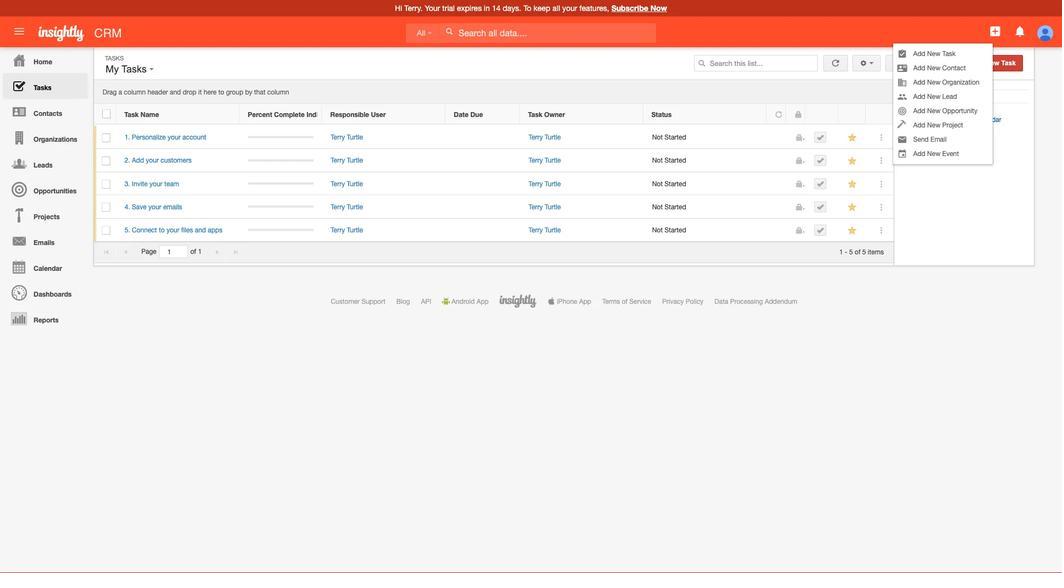 Task type: locate. For each thing, give the bounding box(es) containing it.
2 mark this task complete image from the top
[[817, 157, 824, 165]]

import left /
[[901, 100, 925, 107]]

0 horizontal spatial app
[[477, 298, 489, 305]]

3 row from the top
[[94, 149, 894, 172]]

send email
[[913, 136, 947, 143]]

add inside "add new project" link
[[913, 121, 926, 129]]

0 vertical spatial following image
[[847, 156, 858, 166]]

not started cell for 2. add your customers
[[644, 149, 767, 172]]

not started cell
[[644, 126, 767, 149], [644, 149, 767, 172], [644, 172, 767, 196], [644, 196, 767, 219], [644, 219, 767, 242]]

leads
[[34, 161, 53, 169]]

tasks up "contacts" link
[[34, 84, 52, 91]]

export tasks link
[[901, 146, 949, 154]]

None checkbox
[[102, 134, 110, 142], [102, 157, 110, 166], [102, 180, 110, 189], [102, 134, 110, 142], [102, 157, 110, 166], [102, 180, 110, 189]]

6 row from the top
[[94, 219, 894, 242]]

import / export
[[901, 100, 955, 107]]

to left 'keep'
[[524, 4, 532, 13]]

-
[[845, 248, 848, 256]]

mark this task complete image
[[817, 134, 824, 141], [817, 157, 824, 165], [817, 203, 824, 211]]

contacts
[[34, 109, 62, 117]]

iphone app
[[557, 298, 591, 305]]

3 started from the top
[[665, 180, 686, 188]]

and
[[170, 88, 181, 96], [195, 226, 206, 234]]

private task image for team
[[795, 180, 803, 188]]

1 not started from the top
[[652, 133, 686, 141]]

all
[[553, 4, 560, 13]]

1 not from the top
[[652, 133, 663, 141]]

1 mark this task complete image from the top
[[817, 180, 824, 188]]

tasks link
[[3, 73, 88, 99]]

5.
[[125, 226, 130, 234]]

5 right -
[[849, 248, 853, 256]]

apps
[[208, 226, 223, 234]]

0 vertical spatial mark this task complete image
[[817, 180, 824, 188]]

add for add new contact
[[913, 64, 926, 72]]

calendar up dashboards link
[[34, 265, 62, 272]]

add new project
[[913, 121, 963, 129]]

white image
[[445, 28, 453, 35]]

add for add tasks to google calendar
[[911, 116, 923, 123]]

new for contact
[[927, 64, 941, 72]]

column right that
[[267, 88, 289, 96]]

1 horizontal spatial to
[[943, 116, 950, 123]]

0 horizontal spatial of
[[190, 248, 196, 256]]

add inside add new event link
[[913, 150, 926, 158]]

Search this list... text field
[[694, 55, 818, 72]]

data processing addendum
[[715, 298, 797, 305]]

terry turtle link
[[331, 133, 363, 141], [529, 133, 561, 141], [331, 157, 363, 164], [529, 157, 561, 164], [331, 180, 363, 188], [529, 180, 561, 188], [331, 203, 363, 211], [529, 203, 561, 211], [331, 226, 363, 234], [529, 226, 561, 234]]

privacy policy link
[[662, 298, 704, 305]]

2 started from the top
[[665, 157, 686, 164]]

1 vertical spatial following image
[[847, 179, 858, 190]]

android
[[452, 298, 475, 305]]

1 horizontal spatial and
[[195, 226, 206, 234]]

all
[[417, 29, 426, 37]]

task owner
[[528, 111, 565, 118]]

not started
[[652, 133, 686, 141], [652, 157, 686, 164], [652, 180, 686, 188], [652, 203, 686, 211], [652, 226, 686, 234]]

2 vertical spatial following image
[[847, 225, 858, 236]]

app
[[477, 298, 489, 305], [579, 298, 591, 305]]

by
[[245, 88, 252, 96]]

tasks for my tasks
[[121, 64, 147, 75]]

1 horizontal spatial 1
[[840, 248, 843, 256]]

task left name at the top left of page
[[124, 111, 139, 118]]

0 horizontal spatial to
[[159, 226, 165, 234]]

mark this task complete image for 5. connect to your files and apps
[[817, 227, 824, 234]]

email
[[931, 136, 947, 143]]

0 horizontal spatial to
[[524, 4, 532, 13]]

row containing 4. save your emails
[[94, 196, 894, 219]]

5 started from the top
[[665, 226, 686, 234]]

1 vertical spatial following image
[[847, 202, 858, 213]]

0 vertical spatial mark this task complete image
[[817, 134, 824, 141]]

not started for 1. personalize your account
[[652, 133, 686, 141]]

1 vertical spatial to
[[159, 226, 165, 234]]

send
[[913, 136, 929, 143]]

turtle
[[347, 133, 363, 141], [545, 133, 561, 141], [347, 157, 363, 164], [545, 157, 561, 164], [347, 180, 363, 188], [545, 180, 561, 188], [347, 203, 363, 211], [545, 203, 561, 211], [347, 226, 363, 234], [545, 226, 561, 234]]

0 vertical spatial to
[[218, 88, 224, 96]]

not started cell for 5. connect to your files and apps
[[644, 219, 767, 242]]

3 press ctrl + space to group column header from the left
[[866, 104, 893, 125]]

hi terry. your trial expires in 14 days. to keep all your features, subscribe now
[[395, 4, 667, 13]]

2 not started cell from the top
[[644, 149, 767, 172]]

it
[[198, 88, 202, 96]]

2 following image from the top
[[847, 202, 858, 213]]

1 private task image from the top
[[795, 134, 803, 142]]

export up add new opportunity
[[931, 100, 955, 107]]

1 horizontal spatial to
[[218, 88, 224, 96]]

1 started from the top
[[665, 133, 686, 141]]

and left the drop
[[170, 88, 181, 96]]

started for 2. add your customers
[[665, 157, 686, 164]]

lead
[[943, 93, 957, 100]]

task up show sidebar image
[[943, 50, 956, 57]]

1.
[[125, 133, 130, 141]]

calendar inside "link"
[[34, 265, 62, 272]]

1 not started cell from the top
[[644, 126, 767, 149]]

cell
[[240, 126, 322, 149], [446, 126, 520, 149], [767, 126, 787, 149], [806, 126, 839, 149], [240, 149, 322, 172], [446, 149, 520, 172], [767, 149, 787, 172], [806, 149, 839, 172], [240, 172, 322, 196], [446, 172, 520, 196], [767, 172, 787, 196], [806, 172, 839, 196], [240, 196, 322, 219], [446, 196, 520, 219], [767, 196, 787, 219], [806, 196, 839, 219], [240, 219, 322, 242], [446, 219, 520, 242], [767, 219, 787, 242], [806, 219, 839, 242]]

2 press ctrl + space to group column header from the left
[[838, 104, 866, 125]]

1 horizontal spatial column
[[267, 88, 289, 96]]

to
[[218, 88, 224, 96], [159, 226, 165, 234]]

4 not started cell from the top
[[644, 196, 767, 219]]

tasks down email
[[932, 146, 949, 154]]

your left team
[[150, 180, 162, 188]]

refresh list image
[[831, 59, 841, 67]]

items
[[868, 248, 884, 256]]

press ctrl + space to group column header down cog icon
[[838, 104, 866, 125]]

add inside add new contact link
[[913, 64, 926, 72]]

app right android
[[477, 298, 489, 305]]

private task image
[[794, 111, 802, 118], [795, 157, 803, 165], [795, 180, 803, 188], [795, 204, 803, 211]]

1 vertical spatial private task image
[[795, 227, 803, 235]]

5 row from the top
[[94, 196, 894, 219]]

0 horizontal spatial column
[[124, 88, 146, 96]]

tasks right my
[[121, 64, 147, 75]]

add for add new opportunity
[[913, 107, 926, 115]]

2 app from the left
[[579, 298, 591, 305]]

new task link
[[979, 55, 1023, 72]]

bin
[[943, 87, 953, 94]]

press ctrl + space to group column header left /
[[866, 104, 893, 125]]

of right 1 field
[[190, 248, 196, 256]]

not started cell for 1. personalize your account
[[644, 126, 767, 149]]

1 left -
[[840, 248, 843, 256]]

to right here
[[218, 88, 224, 96]]

tasks down add new opportunity
[[925, 116, 941, 123]]

iphone
[[557, 298, 577, 305]]

terry.
[[404, 4, 423, 13]]

add inside add new opportunity link
[[913, 107, 926, 115]]

user
[[371, 111, 386, 118]]

5 left the items on the top right of the page
[[863, 248, 866, 256]]

tasks up my
[[105, 54, 124, 62]]

0 horizontal spatial 5
[[849, 248, 853, 256]]

tasks
[[105, 54, 124, 62], [121, 64, 147, 75], [34, 84, 52, 91], [925, 116, 941, 123], [932, 131, 948, 139], [932, 146, 949, 154]]

cog image
[[860, 59, 868, 67]]

started for 4. save your emails
[[665, 203, 686, 211]]

owner
[[544, 111, 565, 118]]

task left owner
[[528, 111, 543, 118]]

your right save
[[148, 203, 161, 211]]

add new contact
[[913, 64, 966, 72]]

all link
[[406, 23, 439, 43]]

3 mark this task complete image from the top
[[817, 203, 824, 211]]

4 not started from the top
[[652, 203, 686, 211]]

drag
[[103, 88, 117, 96]]

2 not started from the top
[[652, 157, 686, 164]]

team
[[164, 180, 179, 188]]

4 started from the top
[[665, 203, 686, 211]]

iphone app link
[[548, 298, 591, 305]]

not started cell for 4. save your emails
[[644, 196, 767, 219]]

2 private task image from the top
[[795, 227, 803, 235]]

opportunities
[[34, 187, 77, 195]]

organizations
[[34, 135, 77, 143]]

percent
[[248, 111, 272, 118]]

a
[[119, 88, 122, 96]]

1 press ctrl + space to group column header from the left
[[805, 104, 838, 125]]

and right files
[[195, 226, 206, 234]]

row containing task name
[[94, 104, 893, 125]]

not
[[652, 133, 663, 141], [652, 157, 663, 164], [652, 180, 663, 188], [652, 203, 663, 211], [652, 226, 663, 234]]

to
[[524, 4, 532, 13], [943, 116, 950, 123]]

1 vertical spatial mark this task complete image
[[817, 227, 824, 234]]

here
[[204, 88, 217, 96]]

1 right 1 field
[[198, 248, 202, 256]]

1 horizontal spatial app
[[579, 298, 591, 305]]

opportunity
[[943, 107, 978, 115]]

0 vertical spatial private task image
[[795, 134, 803, 142]]

0 vertical spatial following image
[[847, 133, 858, 143]]

3 not started cell from the top
[[644, 172, 767, 196]]

1 5 from the left
[[849, 248, 853, 256]]

3 not started from the top
[[652, 180, 686, 188]]

0 horizontal spatial calendar
[[34, 265, 62, 272]]

new
[[927, 50, 941, 57], [986, 59, 1000, 67], [927, 64, 941, 72], [927, 78, 941, 86], [927, 93, 941, 100], [927, 107, 941, 115], [927, 121, 941, 129], [927, 150, 941, 158]]

not for 3. invite your team
[[652, 180, 663, 188]]

display: grid image
[[893, 59, 903, 67]]

column right the a
[[124, 88, 146, 96]]

1 vertical spatial import
[[911, 131, 930, 139]]

of right -
[[855, 248, 861, 256]]

your left account
[[168, 133, 181, 141]]

of right the terms on the right bottom of the page
[[622, 298, 628, 305]]

date
[[454, 111, 469, 118]]

calendar right google
[[975, 116, 1002, 123]]

tasks for export tasks
[[932, 146, 949, 154]]

row group
[[94, 126, 894, 242]]

import up the export tasks link
[[911, 131, 930, 139]]

4 row from the top
[[94, 172, 894, 196]]

private task image
[[795, 134, 803, 142], [795, 227, 803, 235]]

2 following image from the top
[[847, 179, 858, 190]]

started
[[665, 133, 686, 141], [665, 157, 686, 164], [665, 180, 686, 188], [665, 203, 686, 211], [665, 226, 686, 234]]

add inside add new task link
[[913, 50, 926, 57]]

1 row from the top
[[94, 104, 893, 125]]

following image
[[847, 156, 858, 166], [847, 179, 858, 190], [847, 225, 858, 236]]

5 not from the top
[[652, 226, 663, 234]]

2 mark this task complete image from the top
[[817, 227, 824, 234]]

add new project link
[[894, 118, 993, 132]]

1 vertical spatial mark this task complete image
[[817, 157, 824, 165]]

1 following image from the top
[[847, 133, 858, 143]]

started for 3. invite your team
[[665, 180, 686, 188]]

of 1
[[190, 248, 202, 256]]

add new organization link
[[894, 75, 993, 89]]

2 horizontal spatial of
[[855, 248, 861, 256]]

terry
[[331, 133, 345, 141], [529, 133, 543, 141], [331, 157, 345, 164], [529, 157, 543, 164], [331, 180, 345, 188], [529, 180, 543, 188], [331, 203, 345, 211], [529, 203, 543, 211], [331, 226, 345, 234], [529, 226, 543, 234]]

features,
[[580, 4, 609, 13]]

tasks down 'add new project'
[[932, 131, 948, 139]]

2 vertical spatial mark this task complete image
[[817, 203, 824, 211]]

following image
[[847, 133, 858, 143], [847, 202, 858, 213]]

home link
[[3, 47, 88, 73]]

row containing 1. personalize your account
[[94, 126, 894, 149]]

export down send at the right of the page
[[911, 146, 930, 154]]

1 vertical spatial calendar
[[34, 265, 62, 272]]

4 not from the top
[[652, 203, 663, 211]]

press ctrl + space to group column header
[[805, 104, 838, 125], [838, 104, 866, 125], [866, 104, 893, 125]]

1 app from the left
[[477, 298, 489, 305]]

navigation
[[0, 47, 88, 332]]

1 field
[[160, 246, 187, 258]]

organization
[[943, 78, 980, 86]]

repeating task image
[[775, 111, 783, 118]]

5 not started cell from the top
[[644, 219, 767, 242]]

1 horizontal spatial 5
[[863, 248, 866, 256]]

2 not from the top
[[652, 157, 663, 164]]

add new opportunity
[[913, 107, 978, 115]]

add inside add new organization link
[[913, 78, 926, 86]]

5 not started from the top
[[652, 226, 686, 234]]

not started cell for 3. invite your team
[[644, 172, 767, 196]]

add for add new lead
[[913, 93, 926, 100]]

mark this task complete image
[[817, 180, 824, 188], [817, 227, 824, 234]]

support
[[362, 298, 386, 305]]

calendar
[[975, 116, 1002, 123], [34, 265, 62, 272]]

to right connect at the left
[[159, 226, 165, 234]]

3 following image from the top
[[847, 225, 858, 236]]

None checkbox
[[102, 110, 111, 118], [102, 203, 110, 212], [102, 226, 110, 235], [102, 110, 111, 118], [102, 203, 110, 212], [102, 226, 110, 235]]

customer support
[[331, 298, 386, 305]]

1 horizontal spatial calendar
[[975, 116, 1002, 123]]

row containing 5. connect to your files and apps
[[94, 219, 894, 242]]

5
[[849, 248, 853, 256], [863, 248, 866, 256]]

press ctrl + space to group column header right repeating task icon
[[805, 104, 838, 125]]

app right iphone
[[579, 298, 591, 305]]

tasks inside button
[[121, 64, 147, 75]]

5. connect to your files and apps link
[[125, 226, 228, 234]]

1 vertical spatial export
[[911, 146, 930, 154]]

task down notifications image
[[1002, 59, 1016, 67]]

import for import / export
[[901, 100, 925, 107]]

new for organization
[[927, 78, 941, 86]]

to down add new opportunity
[[943, 116, 950, 123]]

0 vertical spatial to
[[524, 4, 532, 13]]

group
[[226, 88, 243, 96]]

2 1 from the left
[[840, 248, 843, 256]]

android app
[[452, 298, 489, 305]]

row containing 2. add your customers
[[94, 149, 894, 172]]

row group containing 1. personalize your account
[[94, 126, 894, 242]]

1 mark this task complete image from the top
[[817, 134, 824, 141]]

1 following image from the top
[[847, 156, 858, 166]]

started for 5. connect to your files and apps
[[665, 226, 686, 234]]

row
[[94, 104, 893, 125], [94, 126, 894, 149], [94, 149, 894, 172], [94, 172, 894, 196], [94, 196, 894, 219], [94, 219, 894, 242]]

add inside add new lead link
[[913, 93, 926, 100]]

now
[[651, 4, 667, 13]]

0 horizontal spatial 1
[[198, 248, 202, 256]]

0 vertical spatial import
[[901, 100, 925, 107]]

0 vertical spatial calendar
[[975, 116, 1002, 123]]

0 horizontal spatial and
[[170, 88, 181, 96]]

new for event
[[927, 150, 941, 158]]

1 vertical spatial to
[[943, 116, 950, 123]]

2. add your customers
[[125, 157, 192, 164]]

of
[[190, 248, 196, 256], [855, 248, 861, 256], [622, 298, 628, 305]]

3 not from the top
[[652, 180, 663, 188]]

not started for 4. save your emails
[[652, 203, 686, 211]]

contacts link
[[3, 99, 88, 125]]

your up 3. invite your team
[[146, 157, 159, 164]]

tasks for import tasks
[[932, 131, 948, 139]]

percent complete indicator responsible user
[[248, 111, 386, 118]]

2 column from the left
[[267, 88, 289, 96]]

2 row from the top
[[94, 126, 894, 149]]

0 vertical spatial export
[[931, 100, 955, 107]]



Task type: vqa. For each thing, say whether or not it's contained in the screenshot.
On
no



Task type: describe. For each thing, give the bounding box(es) containing it.
1. personalize your account link
[[125, 133, 212, 141]]

add new opportunity link
[[894, 104, 993, 118]]

crm
[[94, 26, 122, 40]]

search image
[[698, 59, 706, 67]]

api
[[421, 298, 431, 305]]

following image for 4. save your emails
[[847, 202, 858, 213]]

emails link
[[3, 228, 88, 254]]

add for add new organization
[[913, 78, 926, 86]]

2 5 from the left
[[863, 248, 866, 256]]

add for add new event
[[913, 150, 926, 158]]

new for opportunity
[[927, 107, 941, 115]]

projects link
[[3, 202, 88, 228]]

3.
[[125, 180, 130, 188]]

add new lead
[[913, 93, 957, 100]]

trial
[[442, 4, 455, 13]]

import for import tasks
[[911, 131, 930, 139]]

tasks for add tasks to google calendar
[[925, 116, 941, 123]]

days.
[[503, 4, 521, 13]]

Search all data.... text field
[[439, 23, 656, 43]]

1 1 from the left
[[198, 248, 202, 256]]

privacy policy
[[662, 298, 704, 305]]

blog link
[[397, 298, 410, 305]]

3. invite your team
[[125, 180, 179, 188]]

your
[[425, 4, 440, 13]]

following image for 2. add your customers
[[847, 156, 858, 166]]

0 horizontal spatial export
[[911, 146, 930, 154]]

1 column from the left
[[124, 88, 146, 96]]

new for task
[[927, 50, 941, 57]]

mark this task complete image for 2. add your customers
[[817, 157, 824, 165]]

started for 1. personalize your account
[[665, 133, 686, 141]]

dashboards
[[34, 290, 72, 298]]

dashboards link
[[3, 280, 88, 306]]

private task image for emails
[[795, 204, 803, 211]]

customers
[[161, 157, 192, 164]]

not started for 5. connect to your files and apps
[[652, 226, 686, 234]]

add new lead link
[[894, 89, 993, 104]]

expires
[[457, 4, 482, 13]]

hi
[[395, 4, 402, 13]]

add new event
[[913, 150, 959, 158]]

new for project
[[927, 121, 941, 129]]

app for iphone app
[[579, 298, 591, 305]]

drop
[[183, 88, 196, 96]]

add for add new project
[[913, 121, 926, 129]]

not for 1. personalize your account
[[652, 133, 663, 141]]

add tasks to google calendar
[[909, 116, 1002, 123]]

event
[[943, 150, 959, 158]]

emails
[[163, 203, 182, 211]]

contact
[[943, 64, 966, 72]]

following image for 3. invite your team
[[847, 179, 858, 190]]

add for add new task
[[913, 50, 926, 57]]

private task image for 1. personalize your account
[[795, 134, 803, 142]]

mark this task complete image for 4. save your emails
[[817, 203, 824, 211]]

tasks inside "link"
[[34, 84, 52, 91]]

4. save your emails link
[[125, 203, 188, 211]]

terms of service
[[602, 298, 651, 305]]

customer support link
[[331, 298, 386, 305]]

your for account
[[168, 133, 181, 141]]

private task image for 5. connect to your files and apps
[[795, 227, 803, 235]]

your for team
[[150, 180, 162, 188]]

recycle bin
[[912, 87, 953, 94]]

2.
[[125, 157, 130, 164]]

1 horizontal spatial export
[[931, 100, 955, 107]]

mark this task complete image for 1. personalize your account
[[817, 134, 824, 141]]

send email link
[[894, 132, 993, 147]]

1 horizontal spatial of
[[622, 298, 628, 305]]

my
[[106, 64, 119, 75]]

customer
[[331, 298, 360, 305]]

privacy
[[662, 298, 684, 305]]

row containing 3. invite your team
[[94, 172, 894, 196]]

not for 4. save your emails
[[652, 203, 663, 211]]

add new contact link
[[894, 61, 993, 75]]

add new organization
[[913, 78, 980, 86]]

my tasks
[[106, 64, 149, 75]]

subscribe
[[612, 4, 648, 13]]

opportunities link
[[3, 177, 88, 202]]

api link
[[421, 298, 431, 305]]

0 vertical spatial and
[[170, 88, 181, 96]]

projects
[[34, 213, 60, 221]]

private task image for customers
[[795, 157, 803, 165]]

data processing addendum link
[[715, 298, 797, 305]]

show sidebar image
[[953, 59, 961, 67]]

following image for 5. connect to your files and apps
[[847, 225, 858, 236]]

add new event link
[[894, 147, 993, 161]]

your for customers
[[146, 157, 159, 164]]

not started for 3. invite your team
[[652, 180, 686, 188]]

app for android app
[[477, 298, 489, 305]]

your left files
[[167, 226, 179, 234]]

your right all
[[562, 4, 577, 13]]

processing
[[730, 298, 763, 305]]

subscribe now link
[[612, 4, 667, 13]]

connect
[[132, 226, 157, 234]]

data
[[715, 298, 728, 305]]

addendum
[[765, 298, 797, 305]]

new task
[[986, 59, 1016, 67]]

responsible
[[330, 111, 369, 118]]

2. add your customers link
[[125, 157, 197, 164]]

4.
[[125, 203, 130, 211]]

export tasks
[[909, 146, 949, 154]]

not for 5. connect to your files and apps
[[652, 226, 663, 234]]

/
[[927, 100, 929, 107]]

add tasks to google calendar link
[[901, 116, 1002, 123]]

calendar link
[[3, 254, 88, 280]]

your for emails
[[148, 203, 161, 211]]

new for lead
[[927, 93, 941, 100]]

invite
[[132, 180, 148, 188]]

import tasks
[[909, 131, 948, 139]]

not for 2. add your customers
[[652, 157, 663, 164]]

notifications image
[[1014, 25, 1027, 38]]

due
[[470, 111, 483, 118]]

mark this task complete image for 3. invite your team
[[817, 180, 824, 188]]

home
[[34, 58, 52, 65]]

5. connect to your files and apps
[[125, 226, 223, 234]]

my tasks button
[[103, 61, 157, 78]]

emails
[[34, 239, 55, 246]]

drag a column header and drop it here to group by that column
[[103, 88, 289, 96]]

import tasks link
[[901, 131, 948, 139]]

android app link
[[442, 298, 489, 305]]

files
[[181, 226, 193, 234]]

following image for 1. personalize your account
[[847, 133, 858, 143]]

navigation containing home
[[0, 47, 88, 332]]

3. invite your team link
[[125, 180, 185, 188]]

1 vertical spatial and
[[195, 226, 206, 234]]

indicator
[[307, 111, 335, 118]]

service
[[629, 298, 651, 305]]

not started for 2. add your customers
[[652, 157, 686, 164]]

reports link
[[3, 306, 88, 332]]



